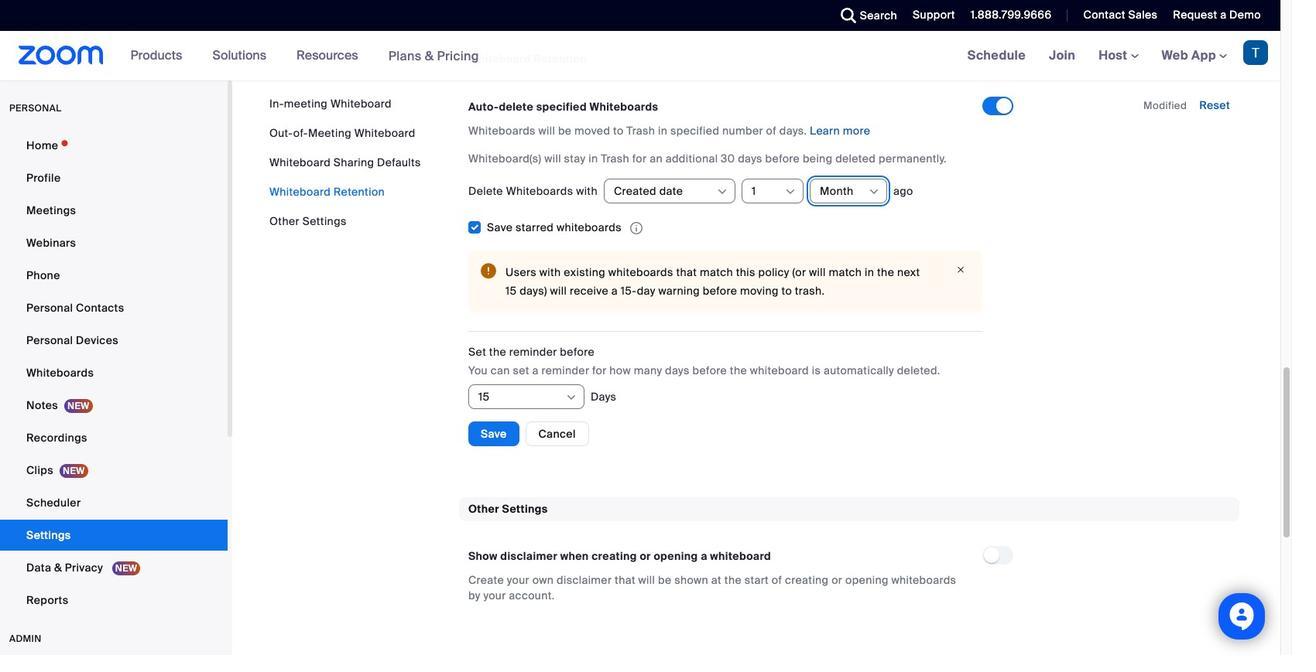 Task type: locate. For each thing, give the bounding box(es) containing it.
delete whiteboards with
[[469, 184, 598, 198]]

scheduler link
[[0, 488, 228, 519]]

created date button
[[614, 179, 716, 203]]

will down auto-delete specified whiteboards
[[539, 124, 555, 138]]

2 horizontal spatial show options image
[[868, 186, 881, 198]]

that down show disclaimer when creating or opening a whiteboard
[[615, 574, 636, 588]]

whiteboards will be moved to trash in specified number of days. learn more
[[469, 124, 871, 138]]

0 horizontal spatial for
[[592, 364, 607, 378]]

2 horizontal spatial in
[[865, 265, 875, 279]]

with down the stay
[[576, 184, 598, 198]]

settings down "scheduler"
[[26, 529, 71, 543]]

0 horizontal spatial other
[[270, 215, 300, 228]]

a
[[1221, 8, 1227, 22], [612, 284, 618, 298], [532, 364, 539, 378], [701, 550, 708, 564]]

cancel
[[539, 427, 576, 441]]

1 vertical spatial other settings
[[469, 502, 548, 516]]

1 horizontal spatial be
[[658, 574, 672, 588]]

0 horizontal spatial whiteboard retention
[[270, 185, 385, 199]]

0 vertical spatial disclaimer
[[501, 550, 558, 564]]

set
[[513, 364, 529, 378]]

that inside users with existing whiteboards that match this policy (or will match in the next 15 days) will receive a 15-day warning before moving to trash.
[[676, 265, 697, 279]]

0 horizontal spatial settings
[[26, 529, 71, 543]]

save inside application
[[487, 220, 513, 234]]

specified up moved
[[536, 100, 587, 114]]

0 vertical spatial to
[[613, 124, 624, 138]]

whiteboard inside set the reminder before you can set a reminder for how many days before the whiteboard is automatically deleted.
[[750, 364, 809, 378]]

product information navigation
[[119, 31, 491, 81]]

settings inside settings link
[[26, 529, 71, 543]]

0 horizontal spatial creating
[[592, 550, 637, 564]]

settings down whiteboard retention link
[[303, 215, 347, 228]]

for left the an
[[633, 151, 647, 165]]

before
[[766, 151, 800, 165], [703, 284, 737, 298], [560, 345, 595, 359], [693, 364, 727, 378]]

match
[[700, 265, 733, 279], [829, 265, 862, 279]]

1 horizontal spatial 15
[[506, 284, 517, 298]]

before down this
[[703, 284, 737, 298]]

1 vertical spatial of
[[772, 574, 782, 588]]

show options image right '1'
[[785, 186, 797, 198]]

to
[[613, 124, 624, 138], [782, 284, 792, 298]]

whiteboard retention down whiteboard sharing defaults link
[[270, 185, 385, 199]]

personal for personal contacts
[[26, 301, 73, 315]]

in left next
[[865, 265, 875, 279]]

request
[[1174, 8, 1218, 22]]

users with existing whiteboards that match this policy (or will match in the next 15 days) will receive a 15-day warning before moving to trash.
[[506, 265, 920, 298]]

join link
[[1038, 31, 1087, 81]]

15 inside 15 "dropdown button"
[[479, 390, 490, 404]]

1 vertical spatial disclaimer
[[557, 574, 612, 588]]

0 horizontal spatial other settings
[[270, 215, 347, 228]]

0 horizontal spatial show options image
[[565, 392, 578, 404]]

a inside users with existing whiteboards that match this policy (or will match in the next 15 days) will receive a 15-day warning before moving to trash.
[[612, 284, 618, 298]]

1 vertical spatial or
[[832, 574, 843, 588]]

retention up auto-delete specified whiteboards
[[534, 52, 587, 66]]

be
[[558, 124, 572, 138], [658, 574, 672, 588]]

show options image
[[785, 186, 797, 198], [868, 186, 881, 198], [565, 392, 578, 404]]

0 vertical spatial other
[[270, 215, 300, 228]]

other inside menu bar
[[270, 215, 300, 228]]

0 horizontal spatial in
[[589, 151, 598, 165]]

reset button
[[1200, 98, 1231, 112]]

in
[[658, 124, 668, 138], [589, 151, 598, 165], [865, 265, 875, 279]]

0 horizontal spatial your
[[484, 590, 506, 603]]

is
[[812, 364, 821, 378]]

of left days.
[[766, 124, 777, 138]]

0 vertical spatial whiteboards
[[557, 220, 622, 234]]

0 vertical spatial save
[[487, 220, 513, 234]]

0 vertical spatial of
[[766, 124, 777, 138]]

scheduler
[[26, 496, 81, 510]]

of inside create your own disclaimer that will be shown at the start of creating or opening whiteboards by your account.
[[772, 574, 782, 588]]

0 vertical spatial other settings
[[270, 215, 347, 228]]

notes
[[26, 399, 58, 413]]

& for pricing
[[425, 48, 434, 64]]

other settings
[[270, 215, 347, 228], [469, 502, 548, 516]]

1 horizontal spatial days
[[738, 151, 763, 165]]

with up days)
[[540, 265, 561, 279]]

0 horizontal spatial &
[[54, 561, 62, 575]]

1 horizontal spatial show options image
[[785, 186, 797, 198]]

match left this
[[700, 265, 733, 279]]

1 horizontal spatial &
[[425, 48, 434, 64]]

save down 15 "dropdown button"
[[481, 427, 507, 441]]

your up account.
[[507, 574, 530, 588]]

2 horizontal spatial settings
[[502, 502, 548, 516]]

to down policy
[[782, 284, 792, 298]]

1 horizontal spatial other settings
[[469, 502, 548, 516]]

0 horizontal spatial opening
[[654, 550, 698, 564]]

0 vertical spatial 15
[[506, 284, 517, 298]]

1 horizontal spatial match
[[829, 265, 862, 279]]

0 vertical spatial creating
[[592, 550, 637, 564]]

1 horizontal spatial with
[[576, 184, 598, 198]]

1 vertical spatial &
[[54, 561, 62, 575]]

reminder right set
[[542, 364, 590, 378]]

personal down phone
[[26, 301, 73, 315]]

1 vertical spatial whiteboard retention
[[270, 185, 385, 199]]

before inside users with existing whiteboards that match this policy (or will match in the next 15 days) will receive a 15-day warning before moving to trash.
[[703, 284, 737, 298]]

whiteboards inside create your own disclaimer that will be shown at the start of creating or opening whiteboards by your account.
[[892, 574, 957, 588]]

many
[[634, 364, 662, 378]]

settings link
[[0, 520, 228, 551]]

1 horizontal spatial that
[[676, 265, 697, 279]]

whiteboard up 'start'
[[710, 550, 771, 564]]

0 horizontal spatial 15
[[479, 390, 490, 404]]

banner containing products
[[0, 31, 1281, 81]]

support
[[913, 8, 956, 22]]

1 vertical spatial that
[[615, 574, 636, 588]]

creating right 'start'
[[785, 574, 829, 588]]

other down whiteboard retention link
[[270, 215, 300, 228]]

in inside users with existing whiteboards that match this policy (or will match in the next 15 days) will receive a 15-day warning before moving to trash.
[[865, 265, 875, 279]]

0 horizontal spatial specified
[[536, 100, 587, 114]]

1
[[752, 184, 756, 198]]

0 vertical spatial opening
[[654, 550, 698, 564]]

your down 'create'
[[484, 590, 506, 603]]

0 vertical spatial settings
[[303, 215, 347, 228]]

permanently.
[[879, 151, 947, 165]]

join
[[1049, 47, 1076, 64]]

that
[[676, 265, 697, 279], [615, 574, 636, 588]]

whiteboard retention inside whiteboard retention element
[[469, 52, 587, 66]]

at
[[712, 574, 722, 588]]

1 vertical spatial whiteboard
[[710, 550, 771, 564]]

additional
[[666, 151, 718, 165]]

solutions button
[[213, 31, 273, 81]]

0 horizontal spatial that
[[615, 574, 636, 588]]

creating
[[592, 550, 637, 564], [785, 574, 829, 588]]

being
[[803, 151, 833, 165]]

a right set
[[532, 364, 539, 378]]

0 vertical spatial whiteboard retention
[[469, 52, 587, 66]]

1 vertical spatial settings
[[502, 502, 548, 516]]

data & privacy
[[26, 561, 106, 575]]

1 horizontal spatial specified
[[671, 124, 720, 138]]

show options image for 15
[[565, 392, 578, 404]]

delete
[[499, 100, 534, 114]]

be inside whiteboard retention element
[[558, 124, 572, 138]]

set
[[469, 345, 486, 359]]

trash up the an
[[627, 124, 655, 138]]

menu bar
[[270, 96, 421, 229]]

whiteboard retention link
[[270, 185, 385, 199]]

1 personal from the top
[[26, 301, 73, 315]]

a inside other settings element
[[701, 550, 708, 564]]

2 vertical spatial settings
[[26, 529, 71, 543]]

match right the (or
[[829, 265, 862, 279]]

1 horizontal spatial your
[[507, 574, 530, 588]]

1 vertical spatial your
[[484, 590, 506, 603]]

opening
[[654, 550, 698, 564], [846, 574, 889, 588]]

0 vertical spatial personal
[[26, 301, 73, 315]]

that up warning
[[676, 265, 697, 279]]

other settings element
[[459, 498, 1240, 623]]

this
[[736, 265, 756, 279]]

whiteboard down "of-"
[[270, 156, 331, 170]]

personal down personal contacts
[[26, 334, 73, 348]]

1 vertical spatial to
[[782, 284, 792, 298]]

whiteboards up starred
[[506, 184, 573, 198]]

of right 'start'
[[772, 574, 782, 588]]

number
[[723, 124, 763, 138]]

other up show
[[469, 502, 499, 516]]

0 horizontal spatial be
[[558, 124, 572, 138]]

whiteboards
[[557, 220, 622, 234], [609, 265, 674, 279], [892, 574, 957, 588]]

15 button
[[479, 386, 565, 409]]

in right the stay
[[589, 151, 598, 165]]

contacts
[[76, 301, 124, 315]]

other settings up show
[[469, 502, 548, 516]]

1 horizontal spatial other
[[469, 502, 499, 516]]

1 vertical spatial whiteboards
[[609, 265, 674, 279]]

for
[[633, 151, 647, 165], [592, 364, 607, 378]]

save inside button
[[481, 427, 507, 441]]

profile picture image
[[1244, 40, 1269, 65]]

2 vertical spatial whiteboards
[[892, 574, 957, 588]]

other
[[270, 215, 300, 228], [469, 502, 499, 516]]

1 vertical spatial be
[[658, 574, 672, 588]]

settings inside menu bar
[[303, 215, 347, 228]]

retention
[[534, 52, 587, 66], [334, 185, 385, 199]]

1 horizontal spatial whiteboard retention
[[469, 52, 587, 66]]

2 personal from the top
[[26, 334, 73, 348]]

whiteboard left is
[[750, 364, 809, 378]]

0 vertical spatial that
[[676, 265, 697, 279]]

will
[[539, 124, 555, 138], [545, 151, 561, 165], [809, 265, 826, 279], [550, 284, 567, 298], [639, 574, 655, 588]]

1 vertical spatial personal
[[26, 334, 73, 348]]

1 vertical spatial opening
[[846, 574, 889, 588]]

more
[[843, 124, 871, 138]]

before up days
[[560, 345, 595, 359]]

ago
[[894, 184, 914, 198]]

in up the an
[[658, 124, 668, 138]]

show options image left ago
[[868, 186, 881, 198]]

schedule link
[[956, 31, 1038, 81]]

meeting
[[308, 126, 352, 140]]

specified up 'additional'
[[671, 124, 720, 138]]

1 vertical spatial 15
[[479, 390, 490, 404]]

solutions
[[213, 47, 266, 64]]

1 vertical spatial save
[[481, 427, 507, 441]]

will right the (or
[[809, 265, 826, 279]]

whiteboard up other settings link
[[270, 185, 331, 199]]

1 vertical spatial days
[[665, 364, 690, 378]]

be left shown
[[658, 574, 672, 588]]

will left the stay
[[545, 151, 561, 165]]

0 horizontal spatial match
[[700, 265, 733, 279]]

settings up own
[[502, 502, 548, 516]]

trash down moved
[[601, 151, 630, 165]]

banner
[[0, 31, 1281, 81]]

automatically
[[824, 364, 894, 378]]

& right plans
[[425, 48, 434, 64]]

to right moved
[[613, 124, 624, 138]]

0 horizontal spatial or
[[640, 550, 651, 564]]

days
[[591, 390, 617, 404]]

sales
[[1129, 8, 1158, 22]]

0 vertical spatial for
[[633, 151, 647, 165]]

other settings down whiteboard retention link
[[270, 215, 347, 228]]

for left how
[[592, 364, 607, 378]]

1 horizontal spatial or
[[832, 574, 843, 588]]

that inside create your own disclaimer that will be shown at the start of creating or opening whiteboards by your account.
[[615, 574, 636, 588]]

search button
[[829, 0, 901, 31]]

15 down you
[[479, 390, 490, 404]]

& inside product information navigation
[[425, 48, 434, 64]]

1 horizontal spatial creating
[[785, 574, 829, 588]]

reminder up set
[[509, 345, 557, 359]]

creating right when
[[592, 550, 637, 564]]

whiteboard retention up delete
[[469, 52, 587, 66]]

whiteboards down the personal devices
[[26, 366, 94, 380]]

0 vertical spatial or
[[640, 550, 651, 564]]

& inside "link"
[[54, 561, 62, 575]]

your
[[507, 574, 530, 588], [484, 590, 506, 603]]

disclaimer up own
[[501, 550, 558, 564]]

by
[[469, 590, 481, 603]]

0 vertical spatial be
[[558, 124, 572, 138]]

create your own disclaimer that will be shown at the start of creating or opening whiteboards by your account.
[[469, 574, 957, 603]]

2 vertical spatial in
[[865, 265, 875, 279]]

personal contacts link
[[0, 293, 228, 324]]

show options image left days
[[565, 392, 578, 404]]

0 vertical spatial &
[[425, 48, 434, 64]]

1 button
[[752, 179, 798, 203]]

days right many at the bottom of the page
[[665, 364, 690, 378]]

1 horizontal spatial opening
[[846, 574, 889, 588]]

close image
[[952, 263, 970, 277]]

data & privacy link
[[0, 553, 228, 584]]

& right data
[[54, 561, 62, 575]]

a inside set the reminder before you can set a reminder for how many days before the whiteboard is automatically deleted.
[[532, 364, 539, 378]]

disclaimer down when
[[557, 574, 612, 588]]

1 vertical spatial in
[[589, 151, 598, 165]]

0 horizontal spatial with
[[540, 265, 561, 279]]

retention down sharing
[[334, 185, 385, 199]]

days right 30 on the right of the page
[[738, 151, 763, 165]]

whiteboard sharing defaults link
[[270, 156, 421, 170]]

15 down users
[[506, 284, 517, 298]]

days inside set the reminder before you can set a reminder for how many days before the whiteboard is automatically deleted.
[[665, 364, 690, 378]]

days
[[738, 151, 763, 165], [665, 364, 690, 378]]

warning image
[[481, 263, 496, 279]]

save left starred
[[487, 220, 513, 234]]

0 horizontal spatial to
[[613, 124, 624, 138]]

a up shown
[[701, 550, 708, 564]]

whiteboards up moved
[[590, 100, 659, 114]]

webinars
[[26, 236, 76, 250]]

whiteboard retention element
[[459, 47, 1240, 473]]

will down show disclaimer when creating or opening a whiteboard
[[639, 574, 655, 588]]

you
[[469, 364, 488, 378]]

1 vertical spatial specified
[[671, 124, 720, 138]]

1 horizontal spatial for
[[633, 151, 647, 165]]

a left the 15-
[[612, 284, 618, 298]]

the inside create your own disclaimer that will be shown at the start of creating or opening whiteboards by your account.
[[725, 574, 742, 588]]

1 vertical spatial creating
[[785, 574, 829, 588]]

2 match from the left
[[829, 265, 862, 279]]

0 horizontal spatial days
[[665, 364, 690, 378]]

1 vertical spatial retention
[[334, 185, 385, 199]]

0 vertical spatial retention
[[534, 52, 587, 66]]

be down auto-delete specified whiteboards
[[558, 124, 572, 138]]

data
[[26, 561, 51, 575]]

1 vertical spatial with
[[540, 265, 561, 279]]

1 horizontal spatial to
[[782, 284, 792, 298]]

0 vertical spatial whiteboard
[[750, 364, 809, 378]]

save button
[[469, 422, 519, 447]]

month button
[[820, 179, 867, 203]]

with inside users with existing whiteboards that match this policy (or will match in the next 15 days) will receive a 15-day warning before moving to trash.
[[540, 265, 561, 279]]

1 horizontal spatial settings
[[303, 215, 347, 228]]

days)
[[520, 284, 547, 298]]

1 horizontal spatial in
[[658, 124, 668, 138]]

policy
[[759, 265, 790, 279]]



Task type: describe. For each thing, give the bounding box(es) containing it.
clips
[[26, 464, 53, 478]]

0 vertical spatial your
[[507, 574, 530, 588]]

pricing
[[437, 48, 479, 64]]

0 vertical spatial with
[[576, 184, 598, 198]]

search
[[860, 9, 898, 22]]

whiteboards inside 'link'
[[26, 366, 94, 380]]

recordings link
[[0, 423, 228, 454]]

whiteboard(s) will stay in trash for an additional 30 days before being deleted permanently.
[[469, 151, 947, 165]]

personal menu menu
[[0, 130, 228, 618]]

request a demo
[[1174, 8, 1262, 22]]

creating inside create your own disclaimer that will be shown at the start of creating or opening whiteboards by your account.
[[785, 574, 829, 588]]

zoom logo image
[[19, 46, 103, 65]]

will inside create your own disclaimer that will be shown at the start of creating or opening whiteboards by your account.
[[639, 574, 655, 588]]

resources
[[297, 47, 358, 64]]

0 vertical spatial days
[[738, 151, 763, 165]]

& for privacy
[[54, 561, 62, 575]]

products button
[[131, 31, 189, 81]]

clips link
[[0, 455, 228, 486]]

1 vertical spatial trash
[[601, 151, 630, 165]]

personal contacts
[[26, 301, 124, 315]]

whiteboard up out-of-meeting whiteboard
[[331, 97, 392, 111]]

30
[[721, 151, 735, 165]]

1 horizontal spatial retention
[[534, 52, 587, 66]]

whiteboards link
[[0, 358, 228, 389]]

whiteboard sharing defaults
[[270, 156, 421, 170]]

show options image for 1
[[785, 186, 797, 198]]

that for will
[[615, 574, 636, 588]]

users
[[506, 265, 537, 279]]

web app button
[[1162, 47, 1228, 64]]

resources button
[[297, 31, 365, 81]]

save for save starred whiteboards
[[487, 220, 513, 234]]

opening inside create your own disclaimer that will be shown at the start of creating or opening whiteboards by your account.
[[846, 574, 889, 588]]

whiteboards down delete
[[469, 124, 536, 138]]

whiteboard up auto-
[[469, 52, 531, 66]]

webinars link
[[0, 228, 228, 259]]

0 vertical spatial reminder
[[509, 345, 557, 359]]

0 vertical spatial specified
[[536, 100, 587, 114]]

deleted.
[[897, 364, 941, 378]]

created date
[[614, 184, 683, 198]]

of inside whiteboard retention element
[[766, 124, 777, 138]]

month
[[820, 184, 854, 198]]

demo
[[1230, 8, 1262, 22]]

moved
[[575, 124, 610, 138]]

profile
[[26, 171, 61, 185]]

personal for personal devices
[[26, 334, 73, 348]]

before right many at the bottom of the page
[[693, 364, 727, 378]]

be inside create your own disclaimer that will be shown at the start of creating or opening whiteboards by your account.
[[658, 574, 672, 588]]

admin
[[9, 633, 42, 646]]

reports
[[26, 594, 68, 608]]

host button
[[1099, 47, 1139, 64]]

cancel button
[[525, 422, 589, 447]]

existing
[[564, 265, 606, 279]]

meeting
[[284, 97, 328, 111]]

show options image
[[716, 186, 729, 198]]

profile link
[[0, 163, 228, 194]]

host
[[1099, 47, 1131, 64]]

home link
[[0, 130, 228, 161]]

a left "demo"
[[1221, 8, 1227, 22]]

privacy
[[65, 561, 103, 575]]

or inside create your own disclaimer that will be shown at the start of creating or opening whiteboards by your account.
[[832, 574, 843, 588]]

before down days.
[[766, 151, 800, 165]]

show disclaimer when creating or opening a whiteboard
[[469, 550, 771, 564]]

save starred whiteboards application
[[487, 220, 649, 235]]

save for save
[[481, 427, 507, 441]]

deleted
[[836, 151, 876, 165]]

learn more link
[[810, 124, 871, 138]]

15 inside users with existing whiteboards that match this policy (or will match in the next 15 days) will receive a 15-day warning before moving to trash.
[[506, 284, 517, 298]]

modified
[[1144, 99, 1187, 112]]

schedule
[[968, 47, 1026, 64]]

sharing
[[334, 156, 374, 170]]

personal
[[9, 102, 62, 115]]

reports link
[[0, 585, 228, 616]]

whiteboard inside other settings element
[[710, 550, 771, 564]]

trash.
[[795, 284, 825, 298]]

15-
[[621, 284, 637, 298]]

app
[[1192, 47, 1217, 64]]

1 vertical spatial other
[[469, 502, 499, 516]]

the inside users with existing whiteboards that match this policy (or will match in the next 15 days) will receive a 15-day warning before moving to trash.
[[877, 265, 895, 279]]

shown
[[675, 574, 709, 588]]

in-
[[270, 97, 284, 111]]

whiteboards inside application
[[557, 220, 622, 234]]

start
[[745, 574, 769, 588]]

0 vertical spatial trash
[[627, 124, 655, 138]]

that for match
[[676, 265, 697, 279]]

whiteboard retention inside menu bar
[[270, 185, 385, 199]]

meetings navigation
[[956, 31, 1281, 81]]

1 match from the left
[[700, 265, 733, 279]]

0 vertical spatial in
[[658, 124, 668, 138]]

will right days)
[[550, 284, 567, 298]]

settings inside other settings element
[[502, 502, 548, 516]]

contact
[[1084, 8, 1126, 22]]

when
[[560, 550, 589, 564]]

plans & pricing
[[388, 48, 479, 64]]

stay
[[564, 151, 586, 165]]

users with existing whiteboards that match this policy (or will match in the next 15 days) will receive a 15-day warning before moving to trash. alert
[[469, 251, 983, 313]]

account.
[[509, 590, 555, 603]]

other settings inside menu bar
[[270, 215, 347, 228]]

menu bar containing in-meeting whiteboard
[[270, 96, 421, 229]]

defaults
[[377, 156, 421, 170]]

set the reminder before you can set a reminder for how many days before the whiteboard is automatically deleted.
[[469, 345, 941, 378]]

web
[[1162, 47, 1189, 64]]

days.
[[780, 124, 807, 138]]

recordings
[[26, 431, 87, 445]]

created
[[614, 184, 657, 198]]

personal devices link
[[0, 325, 228, 356]]

phone
[[26, 269, 60, 283]]

whiteboards inside users with existing whiteboards that match this policy (or will match in the next 15 days) will receive a 15-day warning before moving to trash.
[[609, 265, 674, 279]]

meetings link
[[0, 195, 228, 226]]

how
[[610, 364, 631, 378]]

(or
[[793, 265, 806, 279]]

save starred whiteboards
[[487, 220, 622, 234]]

next
[[898, 265, 920, 279]]

show options image for month
[[868, 186, 881, 198]]

day
[[637, 284, 656, 298]]

auto-delete specified whiteboards
[[469, 100, 659, 114]]

1 vertical spatial reminder
[[542, 364, 590, 378]]

1.888.799.9666
[[971, 8, 1052, 22]]

delete
[[469, 184, 503, 198]]

0 horizontal spatial retention
[[334, 185, 385, 199]]

can
[[491, 364, 510, 378]]

in-meeting whiteboard link
[[270, 97, 392, 111]]

contact sales
[[1084, 8, 1158, 22]]

show
[[469, 550, 498, 564]]

to inside users with existing whiteboards that match this policy (or will match in the next 15 days) will receive a 15-day warning before moving to trash.
[[782, 284, 792, 298]]

disclaimer inside create your own disclaimer that will be shown at the start of creating or opening whiteboards by your account.
[[557, 574, 612, 588]]

other settings link
[[270, 215, 347, 228]]

whiteboard up defaults on the left top
[[354, 126, 416, 140]]

warning
[[659, 284, 700, 298]]

for inside set the reminder before you can set a reminder for how many days before the whiteboard is automatically deleted.
[[592, 364, 607, 378]]

reset
[[1200, 98, 1231, 112]]

out-of-meeting whiteboard
[[270, 126, 416, 140]]



Task type: vqa. For each thing, say whether or not it's contained in the screenshot.
bottommost checked image
no



